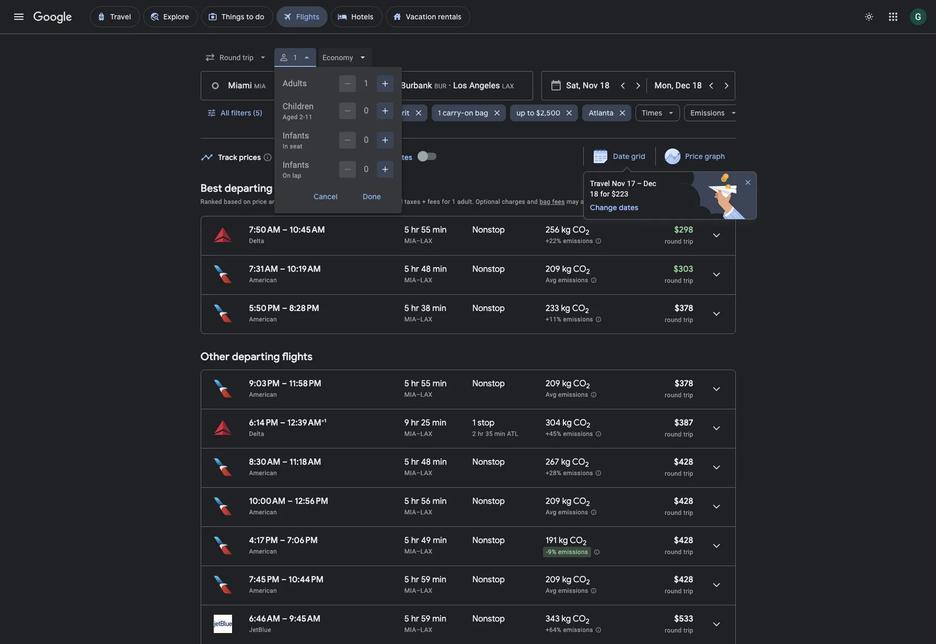 Task type: describe. For each thing, give the bounding box(es) containing it.
nov 18 – dec 18
[[279, 152, 332, 162]]

done button
[[350, 188, 394, 205]]

infants on lap
[[283, 160, 309, 179]]

Departure time: 4:17 PM. text field
[[249, 535, 278, 546]]

hr for 12:39 am
[[411, 418, 419, 428]]

9 hr 25 min mia – lax
[[405, 418, 446, 438]]

flight details. leaves miami international airport at 10:00 am on saturday, november 18 and arrives at los angeles international airport at 12:56 pm on saturday, november 18. image
[[704, 494, 729, 519]]

ranked
[[200, 198, 222, 205]]

7:45 pm
[[249, 575, 279, 585]]

emissions for 9:45 am
[[563, 626, 593, 634]]

nov for 18 – dec
[[279, 152, 293, 162]]

nonstop for 10:45 am
[[473, 225, 505, 235]]

nonstop for 8:28 pm
[[473, 303, 505, 314]]

nonstop flight. element for 12:56 pm
[[473, 496, 505, 508]]

Departure time: 7:50 AM. text field
[[249, 225, 280, 235]]

by:
[[709, 197, 719, 206]]

2 delta from the top
[[249, 430, 264, 438]]

8:30 am
[[249, 457, 281, 467]]

1 stop or fewer
[[281, 108, 332, 118]]

times
[[642, 108, 663, 118]]

change
[[590, 203, 617, 212]]

8:30 am – 11:18 am american
[[249, 457, 321, 477]]

trip for 8:28 pm
[[684, 316, 694, 324]]

267 kg co 2
[[546, 457, 589, 469]]

2 and from the left
[[527, 198, 538, 205]]

layover (1 of 1) is a 2 hr 35 min layover at hartsfield-jackson atlanta international airport in atlanta. element
[[473, 430, 541, 438]]

256
[[546, 225, 560, 235]]

total duration 5 hr 48 min. element for 267
[[405, 457, 473, 469]]

1 fees from the left
[[428, 198, 440, 205]]

flight details. leaves miami international airport at 6:14 pm on saturday, november 18 and arrives at los angeles international airport at 12:39 am on sunday, november 19. image
[[704, 416, 729, 441]]

learn more about ranking image
[[320, 197, 330, 207]]

$378 for 209
[[675, 379, 694, 389]]

taxes
[[405, 198, 421, 205]]

209 kg co 2 for 5 hr 48 min
[[546, 264, 590, 276]]

378 US dollars text field
[[675, 379, 694, 389]]

+64%
[[546, 626, 562, 634]]

fewer
[[312, 108, 332, 118]]

$223
[[612, 190, 629, 198]]

$533 round trip
[[665, 614, 694, 634]]

leaves miami international airport at 6:46 am on saturday, november 18 and arrives at los angeles international airport at 9:45 am on saturday, november 18. element
[[249, 614, 321, 624]]

leaves miami international airport at 7:31 am on saturday, november 18 and arrives at los angeles international airport at 10:19 am on saturday, november 18. element
[[249, 264, 321, 274]]

9
[[405, 418, 409, 428]]

2 inside 1 stop 2 hr 35 min atl
[[473, 430, 476, 438]]

prices include required taxes + fees for 1 adult. optional charges and bag fees may apply. passenger assistance
[[336, 198, 664, 205]]

exclude: spirit button
[[354, 100, 428, 125]]

trip for 9:45 am
[[684, 627, 694, 634]]

passenger
[[600, 198, 631, 205]]

1 inside 6:14 pm – 12:39 am + 1
[[324, 417, 326, 424]]

– inside 10:00 am – 12:56 pm american
[[288, 496, 293, 507]]

flight details. leaves miami international airport at 6:46 am on saturday, november 18 and arrives at los angeles international airport at 9:45 am on saturday, november 18. image
[[704, 612, 729, 637]]

adult.
[[457, 198, 474, 205]]

flights for best departing flights
[[275, 182, 305, 195]]

spirit
[[391, 108, 410, 118]]

on for based
[[243, 198, 251, 205]]

nonstop flight. element for 10:44 pm
[[473, 575, 505, 587]]

total duration 5 hr 55 min. element for 25
[[405, 379, 473, 391]]

for $223 change dates
[[590, 190, 639, 212]]

0 horizontal spatial for
[[442, 198, 450, 205]]

optional
[[476, 198, 500, 205]]

nonstop flight. element for 7:06 pm
[[473, 535, 505, 547]]

– inside 5 hr 38 min mia – lax
[[416, 316, 421, 323]]

american for 10:00 am
[[249, 509, 277, 516]]

6:46 am – 9:45 am jetblue
[[249, 614, 321, 634]]

nonstop for 11:18 am
[[473, 457, 505, 467]]

7:31 am – 10:19 am american
[[249, 264, 321, 284]]

other
[[200, 350, 230, 363]]

hr for 8:28 pm
[[411, 303, 419, 314]]

min for 10:19 am
[[433, 264, 447, 274]]

kg for 11:58 pm
[[562, 379, 572, 389]]

times button
[[636, 100, 680, 125]]

avg emissions for 5 hr 48 min
[[546, 277, 588, 284]]

1 vertical spatial bag
[[540, 198, 551, 205]]

209 for 5 hr 55 min
[[546, 379, 560, 389]]

emissions down '191 kg co 2'
[[558, 549, 588, 556]]

18 for nov 18 – dec 18
[[325, 152, 332, 162]]

in
[[283, 143, 288, 150]]

prices
[[239, 152, 261, 162]]

hr for 10:45 am
[[411, 225, 419, 235]]

flight details. leaves miami international airport at 4:17 pm on saturday, november 18 and arrives at los angeles international airport at 7:06 pm on saturday, november 18. image
[[704, 533, 729, 558]]

all filters (5) button
[[200, 100, 271, 125]]

17 – dec
[[627, 179, 657, 188]]

none search field containing adults
[[200, 45, 743, 213]]

lax for 8:28 pm
[[421, 316, 433, 323]]

5:50 pm
[[249, 303, 280, 314]]

loading results progress bar
[[0, 33, 936, 36]]

1 carry-on bag
[[438, 108, 488, 118]]

infants for infants in seat
[[283, 131, 309, 141]]

leaves miami international airport at 7:50 am on saturday, november 18 and arrives at los angeles international airport at 10:45 am on saturday, november 18. element
[[249, 225, 325, 235]]

$378 round trip for 233
[[665, 303, 694, 324]]

1 up adults at the top
[[293, 53, 297, 62]]

main menu image
[[13, 10, 25, 23]]

lax inside 9 hr 25 min mia – lax
[[421, 430, 433, 438]]

flight details. leaves miami international airport at 7:50 am on saturday, november 18 and arrives at los angeles international airport at 10:45 am on saturday, november 18. image
[[704, 223, 729, 248]]

Return text field
[[655, 72, 703, 100]]

co for 11:58 pm
[[573, 379, 587, 389]]

$533
[[675, 614, 694, 624]]

4:17 pm – 7:06 pm american
[[249, 535, 318, 555]]

lax for 11:18 am
[[421, 469, 433, 477]]

min for 12:39 am
[[432, 418, 446, 428]]

kg for 10:19 am
[[562, 264, 572, 274]]

343
[[546, 614, 560, 624]]

Departure time: 8:30 AM. text field
[[249, 457, 281, 467]]

aged
[[283, 113, 298, 121]]

swap origin and destination. image
[[360, 79, 373, 92]]

7:50 am – 10:45 am delta
[[249, 225, 325, 245]]

hr for 7:06 pm
[[411, 535, 419, 546]]

based
[[224, 198, 242, 205]]

burbank
[[401, 81, 432, 90]]

avg for 5 hr 56 min
[[546, 509, 557, 516]]

nonstop flight. element for 9:45 am
[[473, 614, 505, 626]]

6:14 pm
[[249, 418, 278, 428]]

$2,500
[[536, 108, 561, 118]]

min for 7:06 pm
[[433, 535, 447, 546]]

5 for 7:06 pm
[[405, 535, 409, 546]]

other departing flights
[[200, 350, 313, 363]]

191 kg co 2
[[546, 535, 587, 547]]

2 for 9:45 am
[[586, 617, 590, 626]]

– inside 9 hr 25 min mia – lax
[[416, 430, 421, 438]]

lap
[[293, 172, 301, 179]]

$387 round trip
[[665, 418, 694, 438]]

trip for 10:45 am
[[684, 238, 694, 245]]

18 – dec
[[295, 152, 323, 162]]

departing for best
[[225, 182, 273, 195]]

co for 7:06 pm
[[570, 535, 583, 546]]

298 US dollars text field
[[675, 225, 694, 235]]

nonstop flight. element for 11:18 am
[[473, 457, 505, 469]]

Arrival time: 9:45 AM. text field
[[289, 614, 321, 624]]

emissions down 304 kg co 2 on the bottom right
[[563, 430, 593, 438]]

Departure time: 10:00 AM. text field
[[249, 496, 286, 507]]

$428 for 5 hr 59 min
[[674, 575, 694, 585]]

Arrival time: 11:58 PM. text field
[[289, 379, 321, 389]]

trip for 12:56 pm
[[684, 509, 694, 517]]

$378 round trip for 209
[[665, 379, 694, 399]]

Departure time: 7:45 PM. text field
[[249, 575, 279, 585]]

round for 9:45 am
[[665, 627, 682, 634]]

charges
[[502, 198, 525, 205]]

co for 11:18 am
[[572, 457, 585, 467]]

267
[[546, 457, 559, 467]]

Departure time: 5:50 PM. text field
[[249, 303, 280, 314]]

mia inside 9 hr 25 min mia – lax
[[405, 430, 416, 438]]

1 carry-on bag button
[[432, 100, 506, 125]]

191
[[546, 535, 557, 546]]

sort by: button
[[688, 192, 736, 211]]

american for 4:17 pm
[[249, 548, 277, 555]]

emissions button
[[685, 100, 743, 125]]

round for 11:18 am
[[665, 470, 682, 477]]

5 hr 48 min mia – lax for 10:19 am
[[405, 264, 447, 284]]

5:50 pm – 8:28 pm american
[[249, 303, 319, 323]]

– inside '5 hr 56 min mia – lax'
[[416, 509, 421, 516]]

find the best price region
[[200, 144, 768, 220]]

co for 8:28 pm
[[572, 303, 585, 314]]

1 left "2-"
[[281, 108, 284, 118]]

$428 round trip for 5 hr 56 min
[[665, 496, 694, 517]]

7:31 am
[[249, 264, 278, 274]]

+22% emissions
[[546, 237, 593, 245]]

5 for 11:58 pm
[[405, 379, 409, 389]]

co for 9:45 am
[[573, 614, 586, 624]]

nonstop for 12:56 pm
[[473, 496, 505, 507]]

Arrival time: 7:06 PM. text field
[[287, 535, 318, 546]]

may
[[567, 198, 579, 205]]

nonstop for 9:45 am
[[473, 614, 505, 624]]

11:18 am
[[290, 457, 321, 467]]

+64% emissions
[[546, 626, 593, 634]]

total duration 5 hr 49 min. element
[[405, 535, 473, 547]]

11:58 pm
[[289, 379, 321, 389]]

seat
[[290, 143, 303, 150]]

387 US dollars text field
[[675, 418, 694, 428]]

35
[[486, 430, 493, 438]]

mia for 11:58 pm
[[405, 391, 416, 398]]

– inside the '5 hr 49 min mia – lax'
[[416, 548, 421, 555]]

on for carry-
[[465, 108, 473, 118]]

on
[[283, 172, 291, 179]]

-9% emissions
[[546, 549, 588, 556]]

hr inside 1 stop 2 hr 35 min atl
[[478, 430, 484, 438]]

co for 10:19 am
[[573, 264, 587, 274]]

– inside '6:46 am – 9:45 am jetblue'
[[282, 614, 287, 624]]

kg for 12:56 pm
[[562, 496, 572, 507]]

5 hr 49 min mia – lax
[[405, 535, 447, 555]]

angeles
[[469, 81, 500, 90]]

0 for children aged 2-11
[[364, 106, 369, 116]]

exclude:
[[361, 108, 390, 118]]

total duration 5 hr 59 min. element for 343
[[405, 614, 473, 626]]

Departure time: 7:31 AM. text field
[[249, 264, 278, 274]]

7:45 pm – 10:44 pm american
[[249, 575, 324, 594]]

2 for 11:18 am
[[585, 460, 589, 469]]

– inside 9:03 pm – 11:58 pm american
[[282, 379, 287, 389]]

378 US dollars text field
[[675, 303, 694, 314]]

american for 5:50 pm
[[249, 316, 277, 323]]

209 for 5 hr 48 min
[[546, 264, 560, 274]]

8:28 pm
[[289, 303, 319, 314]]

emissions for 11:18 am
[[563, 470, 593, 477]]

trip for 10:19 am
[[684, 277, 694, 284]]

nonstop flight. element for 10:19 am
[[473, 264, 505, 276]]

change appearance image
[[857, 4, 882, 29]]

leaves miami international airport at 6:14 pm on saturday, november 18 and arrives at los angeles international airport at 12:39 am on sunday, november 19. element
[[249, 417, 326, 428]]

lax for 11:58 pm
[[421, 391, 433, 398]]

all
[[220, 108, 229, 118]]

round for 10:44 pm
[[665, 588, 682, 595]]

5 for 9:45 am
[[405, 614, 409, 624]]

6:46 am
[[249, 614, 280, 624]]

2 inside 304 kg co 2
[[587, 421, 591, 430]]

hr for 9:45 am
[[411, 614, 419, 624]]

filters
[[231, 108, 251, 118]]

total duration 5 hr 48 min. element for 209
[[405, 264, 473, 276]]

none text field inside search box
[[369, 71, 533, 100]]

american for 7:45 pm
[[249, 587, 277, 594]]



Task type: vqa. For each thing, say whether or not it's contained in the screenshot.
Nonstop flight. element
yes



Task type: locate. For each thing, give the bounding box(es) containing it.
departing for other
[[232, 350, 280, 363]]

$428 left flight details. leaves miami international airport at 7:45 pm on saturday, november 18 and arrives at los angeles international airport at 10:44 pm on saturday, november 18. image at the bottom right
[[674, 575, 694, 585]]

5 for 11:18 am
[[405, 457, 409, 467]]

1 vertical spatial +
[[321, 417, 324, 424]]

Arrival time: 8:28 PM. text field
[[289, 303, 319, 314]]

emissions down 267 kg co 2
[[563, 470, 593, 477]]

nonstop for 10:19 am
[[473, 264, 505, 274]]

round down 378 us dollars text field
[[665, 316, 682, 324]]

48 down 9 hr 25 min mia – lax
[[421, 457, 431, 467]]

+11% emissions
[[546, 316, 593, 323]]

min inside the '5 hr 49 min mia – lax'
[[433, 535, 447, 546]]

co inside 343 kg co 2
[[573, 614, 586, 624]]

428 us dollars text field left flight details. leaves miami international airport at 7:45 pm on saturday, november 18 and arrives at los angeles international airport at 10:44 pm on saturday, november 18. image at the bottom right
[[674, 575, 694, 585]]

1 total duration 5 hr 59 min. element from the top
[[405, 575, 473, 587]]

1 horizontal spatial bag
[[540, 198, 551, 205]]

1 48 from the top
[[421, 264, 431, 274]]

avg for 5 hr 48 min
[[546, 277, 557, 284]]

on inside main content
[[243, 198, 251, 205]]

$378 round trip left flight details. leaves miami international airport at 5:50 pm on saturday, november 18 and arrives at los angeles international airport at 8:28 pm on saturday, november 18. icon
[[665, 303, 694, 324]]

$428 left flight details. leaves miami international airport at 10:00 am on saturday, november 18 and arrives at los angeles international airport at 12:56 pm on saturday, november 18. image
[[674, 496, 694, 507]]

4 avg from the top
[[546, 587, 557, 595]]

round inside $533 round trip
[[665, 627, 682, 634]]

1 left carry-
[[438, 108, 441, 118]]

american for 8:30 am
[[249, 469, 277, 477]]

min inside 9 hr 25 min mia – lax
[[432, 418, 446, 428]]

avg up 191
[[546, 509, 557, 516]]

5 nonstop from the top
[[473, 457, 505, 467]]

min
[[433, 225, 447, 235], [433, 264, 447, 274], [432, 303, 447, 314], [433, 379, 447, 389], [432, 418, 446, 428], [495, 430, 506, 438], [433, 457, 447, 467], [433, 496, 447, 507], [433, 535, 447, 546], [432, 575, 447, 585], [432, 614, 447, 624]]

2 5 hr 55 min mia – lax from the top
[[405, 379, 447, 398]]

59
[[421, 575, 431, 585], [421, 614, 431, 624]]

1 $378 from the top
[[675, 303, 694, 314]]

mia for 7:06 pm
[[405, 548, 416, 555]]

leaves miami international airport at 7:45 pm on saturday, november 18 and arrives at los angeles international airport at 10:44 pm on saturday, november 18. element
[[249, 575, 324, 585]]

emissions up '191 kg co 2'
[[558, 509, 588, 516]]

mia inside '5 hr 56 min mia – lax'
[[405, 509, 416, 516]]

infants up seat
[[283, 131, 309, 141]]

4 209 kg co 2 from the top
[[546, 575, 590, 587]]

Arrival time: 12:39 AM on  Sunday, November 19. text field
[[287, 417, 326, 428]]

co inside '191 kg co 2'
[[570, 535, 583, 546]]

0 vertical spatial $378
[[675, 303, 694, 314]]

children
[[283, 101, 314, 111]]

kg up +11% emissions
[[561, 303, 571, 314]]

$428
[[674, 457, 694, 467], [674, 496, 694, 507], [674, 535, 694, 546], [674, 575, 694, 585]]

emissions down 233 kg co 2
[[563, 316, 593, 323]]

avg emissions up '191 kg co 2'
[[546, 509, 588, 516]]

7 round from the top
[[665, 509, 682, 517]]

hr inside 5 hr 38 min mia – lax
[[411, 303, 419, 314]]

– inside 7:50 am – 10:45 am delta
[[282, 225, 288, 235]]

+45%
[[546, 430, 562, 438]]

48 up 38
[[421, 264, 431, 274]]

round down $533 text field
[[665, 627, 682, 634]]

$378 for 233
[[675, 303, 694, 314]]

price
[[686, 152, 703, 161]]

6 nonstop flight. element from the top
[[473, 496, 505, 508]]

1 stop flight. element
[[473, 418, 495, 430]]

1 vertical spatial stop
[[478, 418, 495, 428]]

flights up 11:58 pm text box in the left bottom of the page
[[282, 350, 313, 363]]

2 inside 256 kg co 2
[[586, 228, 590, 237]]

5 trip from the top
[[684, 431, 694, 438]]

0 vertical spatial infants
[[283, 131, 309, 141]]

2 up +11% emissions
[[585, 306, 589, 315]]

6 nonstop from the top
[[473, 496, 505, 507]]

5 inside '5 hr 56 min mia – lax'
[[405, 496, 409, 507]]

(5)
[[253, 108, 262, 118]]

2 fees from the left
[[552, 198, 565, 205]]

2 trip from the top
[[684, 277, 694, 284]]

$428 for 5 hr 48 min
[[674, 457, 694, 467]]

hr inside '5 hr 56 min mia – lax'
[[411, 496, 419, 507]]

3 209 kg co 2 from the top
[[546, 496, 590, 508]]

avg emissions for 5 hr 55 min
[[546, 391, 588, 398]]

lax
[[421, 237, 433, 245], [421, 277, 433, 284], [421, 316, 433, 323], [421, 391, 433, 398], [421, 430, 433, 438], [421, 469, 433, 477], [421, 509, 433, 516], [421, 548, 433, 555], [421, 587, 433, 594], [421, 626, 433, 634]]

Departure text field
[[566, 72, 615, 100]]

kg down -9% emissions
[[562, 575, 572, 585]]

6 mia from the top
[[405, 469, 416, 477]]

5 hr 55 min mia – lax up 25
[[405, 379, 447, 398]]

0 vertical spatial 5 hr 59 min mia – lax
[[405, 575, 447, 594]]

mia for 9:45 am
[[405, 626, 416, 634]]

428 US dollars text field
[[674, 496, 694, 507], [674, 575, 694, 585]]

total duration 9 hr 25 min. element
[[405, 418, 473, 430]]

american inside 8:30 am – 11:18 am american
[[249, 469, 277, 477]]

0 vertical spatial total duration 5 hr 48 min. element
[[405, 264, 473, 276]]

on inside popup button
[[465, 108, 473, 118]]

nonstop flight. element
[[473, 225, 505, 237], [473, 264, 505, 276], [473, 303, 505, 315], [473, 379, 505, 391], [473, 457, 505, 469], [473, 496, 505, 508], [473, 535, 505, 547], [473, 575, 505, 587], [473, 614, 505, 626]]

10 trip from the top
[[684, 627, 694, 634]]

kg for 10:44 pm
[[562, 575, 572, 585]]

209 kg co 2 for 5 hr 55 min
[[546, 379, 590, 391]]

12:39 am
[[287, 418, 321, 428]]

2 5 hr 48 min mia – lax from the top
[[405, 457, 447, 477]]

48 for 10:19 am
[[421, 264, 431, 274]]

leaves miami international airport at 9:03 pm on saturday, november 18 and arrives at los angeles international airport at 11:58 pm on saturday, november 18. element
[[249, 379, 321, 389]]

0 down swap origin and destination. icon
[[364, 106, 369, 116]]

2 total duration 5 hr 48 min. element from the top
[[405, 457, 473, 469]]

cancel
[[314, 192, 338, 201]]

1 vertical spatial 5 hr 48 min mia – lax
[[405, 457, 447, 477]]

trip inside $533 round trip
[[684, 627, 694, 634]]

0 vertical spatial bag
[[475, 108, 488, 118]]

leaves miami international airport at 5:50 pm on saturday, november 18 and arrives at los angeles international airport at 8:28 pm on saturday, november 18. element
[[249, 303, 319, 314]]

Departure time: 6:46 AM. text field
[[249, 614, 280, 624]]

dates inside for $223 change dates
[[619, 203, 639, 212]]

0 down exclude:
[[364, 135, 369, 145]]

0 vertical spatial 5 hr 48 min mia – lax
[[405, 264, 447, 284]]

1 vertical spatial dates
[[619, 203, 639, 212]]

emissions down 256 kg co 2 in the right top of the page
[[563, 237, 593, 245]]

0 vertical spatial nov
[[279, 152, 293, 162]]

1 vertical spatial 55
[[421, 379, 431, 389]]

hr for 11:18 am
[[411, 457, 419, 467]]

+ inside 6:14 pm – 12:39 am + 1
[[321, 417, 324, 424]]

10 round from the top
[[665, 627, 682, 634]]

$428 round trip up $533 text field
[[665, 575, 694, 595]]

trip for 11:58 pm
[[684, 392, 694, 399]]

10 mia from the top
[[405, 626, 416, 634]]

kg inside 233 kg co 2
[[561, 303, 571, 314]]

None search field
[[200, 45, 743, 213]]

or
[[303, 108, 311, 118]]

lax for 7:06 pm
[[421, 548, 433, 555]]

flight details. leaves miami international airport at 8:30 am on saturday, november 18 and arrives at los angeles international airport at 11:18 am on saturday, november 18. image
[[704, 455, 729, 480]]

0 vertical spatial +
[[422, 198, 426, 205]]

5 round from the top
[[665, 431, 682, 438]]

0 vertical spatial stop
[[286, 108, 301, 118]]

american down 7:45 pm text field on the left bottom
[[249, 587, 277, 594]]

8 round from the top
[[665, 548, 682, 556]]

10:45 am
[[290, 225, 325, 235]]

None field
[[200, 48, 272, 67], [318, 48, 372, 67], [200, 48, 272, 67], [318, 48, 372, 67]]

emissions up 233 kg co 2
[[558, 277, 588, 284]]

5 hr 59 min mia – lax for 9:45 am
[[405, 614, 447, 634]]

on left price
[[243, 198, 251, 205]]

bag inside popup button
[[475, 108, 488, 118]]

5 5 from the top
[[405, 457, 409, 467]]

4 $428 round trip from the top
[[665, 575, 694, 595]]

4 nonstop from the top
[[473, 379, 505, 389]]

4 209 from the top
[[546, 575, 560, 585]]

date grid
[[613, 152, 645, 161]]

total duration 5 hr 55 min. element up total duration 9 hr 25 min. 'element'
[[405, 379, 473, 391]]

2 for 7:06 pm
[[583, 539, 587, 547]]

3 mia from the top
[[405, 316, 416, 323]]

0
[[364, 106, 369, 116], [364, 135, 369, 145], [364, 164, 369, 174]]

0 vertical spatial delta
[[249, 237, 264, 245]]

1 infants from the top
[[283, 131, 309, 141]]

1 horizontal spatial stop
[[478, 418, 495, 428]]

6 round from the top
[[665, 470, 682, 477]]

nonstop flight. element for 11:58 pm
[[473, 379, 505, 391]]

leaves miami international airport at 10:00 am on saturday, november 18 and arrives at los angeles international airport at 12:56 pm on saturday, november 18. element
[[249, 496, 328, 507]]

5 hr 55 min mia – lax for 48
[[405, 225, 447, 245]]

best
[[200, 182, 222, 195]]

stop inside popup button
[[286, 108, 301, 118]]

428 US dollars text field
[[674, 457, 694, 467]]

0 horizontal spatial on
[[243, 198, 251, 205]]

5 inside 5 hr 38 min mia – lax
[[405, 303, 409, 314]]

256 kg co 2
[[546, 225, 590, 237]]

1 vertical spatial departing
[[232, 350, 280, 363]]

sort by:
[[692, 197, 719, 206]]

1 vertical spatial delta
[[249, 430, 264, 438]]

1 5 hr 59 min mia – lax from the top
[[405, 575, 447, 594]]

delta down "departure time: 7:50 am." text box
[[249, 237, 264, 245]]

total duration 5 hr 55 min. element for 48
[[405, 225, 473, 237]]

kg down +22% emissions
[[562, 264, 572, 274]]

38
[[421, 303, 430, 314]]

2 down -9% emissions
[[587, 578, 590, 587]]

for inside for $223 change dates
[[600, 190, 610, 198]]

1 vertical spatial 5 hr 55 min mia – lax
[[405, 379, 447, 398]]

grid
[[631, 152, 645, 161]]

1 horizontal spatial and
[[527, 198, 538, 205]]

american inside 10:00 am – 12:56 pm american
[[249, 509, 277, 516]]

0 vertical spatial 5 hr 55 min mia – lax
[[405, 225, 447, 245]]

233 kg co 2
[[546, 303, 589, 315]]

total duration 5 hr 38 min. element
[[405, 303, 473, 315]]

– inside 7:45 pm – 10:44 pm american
[[281, 575, 287, 585]]

2-
[[300, 113, 305, 121]]

flight details. leaves miami international airport at 7:31 am on saturday, november 18 and arrives at los angeles international airport at 10:19 am on saturday, november 18. image
[[704, 262, 729, 287]]

kg inside 256 kg co 2
[[562, 225, 571, 235]]

round down $298
[[665, 238, 682, 245]]

209 for 5 hr 59 min
[[546, 575, 560, 585]]

1 vertical spatial total duration 5 hr 48 min. element
[[405, 457, 473, 469]]

adults
[[283, 78, 307, 88]]

trip up $428 text box
[[684, 509, 694, 517]]

– inside '4:17 pm – 7:06 pm american'
[[280, 535, 285, 546]]

209
[[546, 264, 560, 274], [546, 379, 560, 389], [546, 496, 560, 507], [546, 575, 560, 585]]

hr for 11:58 pm
[[411, 379, 419, 389]]

hr for 12:56 pm
[[411, 496, 419, 507]]

kg down +28% emissions
[[562, 496, 572, 507]]

best departing flights
[[200, 182, 305, 195]]

0 vertical spatial 0
[[364, 106, 369, 116]]

$428 round trip left flight details. leaves miami international airport at 4:17 pm on saturday, november 18 and arrives at los angeles international airport at 7:06 pm on saturday, november 18. icon
[[665, 535, 694, 556]]

– inside the 5:50 pm – 8:28 pm american
[[282, 303, 287, 314]]

2 up 304 kg co 2 on the bottom right
[[587, 382, 590, 391]]

2 up -9% emissions
[[583, 539, 587, 547]]

1 round from the top
[[665, 238, 682, 245]]

0 vertical spatial 59
[[421, 575, 431, 585]]

0 vertical spatial total duration 5 hr 59 min. element
[[405, 575, 473, 587]]

9 trip from the top
[[684, 588, 694, 595]]

1 up exclude:
[[364, 78, 369, 88]]

5 hr 48 min mia – lax up 56
[[405, 457, 447, 477]]

2 inside 267 kg co 2
[[585, 460, 589, 469]]

min for 8:28 pm
[[432, 303, 447, 314]]

2 0 from the top
[[364, 135, 369, 145]]

1 horizontal spatial 18
[[590, 190, 598, 198]]

1 vertical spatial flights
[[282, 350, 313, 363]]

55
[[421, 225, 431, 235], [421, 379, 431, 389]]

$298
[[675, 225, 694, 235]]

5 for 12:56 pm
[[405, 496, 409, 507]]

round down $387
[[665, 431, 682, 438]]

min for 9:45 am
[[432, 614, 447, 624]]

0 vertical spatial flights
[[275, 182, 305, 195]]

209 kg co 2 for 5 hr 56 min
[[546, 496, 590, 508]]

2 for 10:45 am
[[586, 228, 590, 237]]

co up -9% emissions
[[570, 535, 583, 546]]

total duration 5 hr 56 min. element
[[405, 496, 473, 508]]

flights down on
[[275, 182, 305, 195]]

0 vertical spatial dates
[[393, 152, 413, 162]]

4 5 from the top
[[405, 379, 409, 389]]

1 $378 round trip from the top
[[665, 303, 694, 324]]

48 for 11:18 am
[[421, 457, 431, 467]]

co inside 256 kg co 2
[[573, 225, 586, 235]]

Arrival time: 10:19 AM. text field
[[287, 264, 321, 274]]

kg inside 343 kg co 2
[[562, 614, 571, 624]]

1 inside popup button
[[438, 108, 441, 118]]

lax for 9:45 am
[[421, 626, 433, 634]]

main content containing best departing flights
[[200, 144, 768, 644]]

american inside 7:45 pm – 10:44 pm american
[[249, 587, 277, 594]]

1 and from the left
[[269, 198, 280, 205]]

atl
[[507, 430, 519, 438]]

emissions
[[691, 108, 725, 118]]

american inside '4:17 pm – 7:06 pm american'
[[249, 548, 277, 555]]

co up +28% emissions
[[572, 457, 585, 467]]

10 lax from the top
[[421, 626, 433, 634]]

avg emissions up 233 kg co 2
[[546, 277, 588, 284]]

0 horizontal spatial nov
[[279, 152, 293, 162]]

1 delta from the top
[[249, 237, 264, 245]]

atlanta
[[589, 108, 614, 118]]

+22%
[[546, 237, 562, 245]]

round up $428 text box
[[665, 509, 682, 517]]

4 avg emissions from the top
[[546, 587, 588, 595]]

11
[[305, 113, 312, 121]]

428 US dollars text field
[[674, 535, 694, 546]]

done
[[363, 192, 381, 201]]

total duration 5 hr 48 min. element
[[405, 264, 473, 276], [405, 457, 473, 469]]

1 vertical spatial $378
[[675, 379, 694, 389]]

5 hr 48 min mia – lax for 11:18 am
[[405, 457, 447, 477]]

trip down $428 text field
[[684, 470, 694, 477]]

Arrival time: 12:56 PM. text field
[[295, 496, 328, 507]]

1 up layover (1 of 1) is a 2 hr 35 min layover at hartsfield-jackson atlanta international airport in atlanta. "element" in the right of the page
[[473, 418, 476, 428]]

hr inside 9 hr 25 min mia – lax
[[411, 418, 419, 428]]

round inside $298 round trip
[[665, 238, 682, 245]]

$378
[[675, 303, 694, 314], [675, 379, 694, 389]]

5 inside the '5 hr 49 min mia – lax'
[[405, 535, 409, 546]]

0 vertical spatial $378 round trip
[[665, 303, 694, 324]]

5 hr 55 min mia – lax for 25
[[405, 379, 447, 398]]

departing
[[225, 182, 273, 195], [232, 350, 280, 363]]

5 hr 56 min mia – lax
[[405, 496, 447, 516]]

stop for 2
[[478, 418, 495, 428]]

·
[[449, 81, 451, 90]]

infants
[[283, 131, 309, 141], [283, 160, 309, 170]]

trip down $378 text field
[[684, 392, 694, 399]]

– inside the 7:31 am – 10:19 am american
[[280, 264, 285, 274]]

Arrival time: 11:18 AM. text field
[[290, 457, 321, 467]]

min for 10:45 am
[[433, 225, 447, 235]]

min inside 1 stop 2 hr 35 min atl
[[495, 430, 506, 438]]

$298 round trip
[[665, 225, 694, 245]]

– inside 6:14 pm – 12:39 am + 1
[[280, 418, 285, 428]]

0 for infants on lap
[[364, 164, 369, 174]]

2 for 10:19 am
[[587, 267, 590, 276]]

kg
[[562, 225, 571, 235], [562, 264, 572, 274], [561, 303, 571, 314], [562, 379, 572, 389], [563, 418, 572, 428], [561, 457, 571, 467], [562, 496, 572, 507], [559, 535, 568, 546], [562, 575, 572, 585], [562, 614, 571, 624]]

flight details. leaves miami international airport at 5:50 pm on saturday, november 18 and arrives at los angeles international airport at 8:28 pm on saturday, november 18. image
[[704, 301, 729, 326]]

apply.
[[581, 198, 598, 205]]

$303
[[674, 264, 694, 274]]

$378 left flight details. leaves miami international airport at 5:50 pm on saturday, november 18 and arrives at los angeles international airport at 8:28 pm on saturday, november 18. icon
[[675, 303, 694, 314]]

avg emissions for 5 hr 56 min
[[546, 509, 588, 516]]

lax for 10:19 am
[[421, 277, 433, 284]]

0 for infants in seat
[[364, 135, 369, 145]]

nov up $223
[[612, 179, 625, 188]]

$378 round trip
[[665, 303, 694, 324], [665, 379, 694, 399]]

2 for 8:28 pm
[[585, 306, 589, 315]]

$378 round trip up 387 us dollars text box
[[665, 379, 694, 399]]

5 for 8:28 pm
[[405, 303, 409, 314]]

9 5 from the top
[[405, 614, 409, 624]]

lax inside the '5 hr 49 min mia – lax'
[[421, 548, 433, 555]]

1 vertical spatial on
[[243, 198, 251, 205]]

infants for infants on lap
[[283, 160, 309, 170]]

mia inside the '5 hr 49 min mia – lax'
[[405, 548, 416, 555]]

4 trip from the top
[[684, 392, 694, 399]]

hr for 10:19 am
[[411, 264, 419, 274]]

1 $428 from the top
[[674, 457, 694, 467]]

209 down +22%
[[546, 264, 560, 274]]

0 horizontal spatial 18
[[325, 152, 332, 162]]

4 nonstop flight. element from the top
[[473, 379, 505, 391]]

0 horizontal spatial fees
[[428, 198, 440, 205]]

$428 left flight details. leaves miami international airport at 4:17 pm on saturday, november 18 and arrives at los angeles international airport at 7:06 pm on saturday, november 18. icon
[[674, 535, 694, 546]]

10:00 am – 12:56 pm american
[[249, 496, 328, 516]]

0 vertical spatial 55
[[421, 225, 431, 235]]

mia inside 5 hr 38 min mia – lax
[[405, 316, 416, 323]]

hr inside the '5 hr 49 min mia – lax'
[[411, 535, 419, 546]]

1 vertical spatial 0
[[364, 135, 369, 145]]

0 vertical spatial departing
[[225, 182, 273, 195]]

total duration 5 hr 59 min. element
[[405, 575, 473, 587], [405, 614, 473, 626]]

1 left adult.
[[452, 198, 456, 205]]

flight details. leaves miami international airport at 7:45 pm on saturday, november 18 and arrives at los angeles international airport at 10:44 pm on saturday, november 18. image
[[704, 572, 729, 598]]

2 $378 round trip from the top
[[665, 379, 694, 399]]

1 5 from the top
[[405, 225, 409, 235]]

nov inside nov 17 – dec 18
[[612, 179, 625, 188]]

5 hr 48 min mia – lax
[[405, 264, 447, 284], [405, 457, 447, 477]]

2 total duration 5 hr 59 min. element from the top
[[405, 614, 473, 626]]

trip down $428 text box
[[684, 548, 694, 556]]

kg inside '191 kg co 2'
[[559, 535, 568, 546]]

1 horizontal spatial nov
[[612, 179, 625, 188]]

9:03 pm
[[249, 379, 280, 389]]

leaves miami international airport at 4:17 pm on saturday, november 18 and arrives at los angeles international airport at 7:06 pm on saturday, november 18. element
[[249, 535, 318, 546]]

kg up +22% emissions
[[562, 225, 571, 235]]

0 horizontal spatial stop
[[286, 108, 301, 118]]

american inside the 5:50 pm – 8:28 pm american
[[249, 316, 277, 323]]

bag left may
[[540, 198, 551, 205]]

1 horizontal spatial dates
[[619, 203, 639, 212]]

round inside $303 round trip
[[665, 277, 682, 284]]

209 kg co 2 up 304 kg co 2 on the bottom right
[[546, 379, 590, 391]]

flights
[[275, 182, 305, 195], [282, 350, 313, 363]]

2 55 from the top
[[421, 379, 431, 389]]

1 209 from the top
[[546, 264, 560, 274]]

1 nonstop flight. element from the top
[[473, 225, 505, 237]]

stop for or
[[286, 108, 301, 118]]

bag fees button
[[540, 198, 565, 205]]

trip inside $303 round trip
[[684, 277, 694, 284]]

7 5 from the top
[[405, 535, 409, 546]]

0 vertical spatial on
[[465, 108, 473, 118]]

kg inside 304 kg co 2
[[563, 418, 572, 428]]

bag
[[475, 108, 488, 118], [540, 198, 551, 205]]

trip for 10:44 pm
[[684, 588, 694, 595]]

american inside the 7:31 am – 10:19 am american
[[249, 277, 277, 284]]

2 209 kg co 2 from the top
[[546, 379, 590, 391]]

6 american from the top
[[249, 548, 277, 555]]

nov
[[279, 152, 293, 162], [612, 179, 625, 188]]

mia for 10:19 am
[[405, 277, 416, 284]]

round for 7:06 pm
[[665, 548, 682, 556]]

number of passengers dialog
[[274, 67, 402, 213]]

1 5 hr 55 min mia – lax from the top
[[405, 225, 447, 245]]

co inside 267 kg co 2
[[572, 457, 585, 467]]

9 nonstop flight. element from the top
[[473, 614, 505, 626]]

304 kg co 2
[[546, 418, 591, 430]]

total duration 5 hr 48 min. element down 9 hr 25 min mia – lax
[[405, 457, 473, 469]]

1 209 kg co 2 from the top
[[546, 264, 590, 276]]

6:14 pm – 12:39 am + 1
[[249, 417, 326, 428]]

+
[[422, 198, 426, 205], [321, 417, 324, 424]]

kg for 11:18 am
[[561, 457, 571, 467]]

1 right 12:39 am
[[324, 417, 326, 424]]

1 inside 1 stop 2 hr 35 min atl
[[473, 418, 476, 428]]

avg emissions for 5 hr 59 min
[[546, 587, 588, 595]]

bag down angeles
[[475, 108, 488, 118]]

and right price
[[269, 198, 280, 205]]

flight details. leaves miami international airport at 9:03 pm on saturday, november 18 and arrives at los angeles international airport at 11:58 pm on saturday, november 18. image
[[704, 376, 729, 402]]

4 lax from the top
[[421, 391, 433, 398]]

mia for 10:44 pm
[[405, 587, 416, 594]]

nov down the in
[[279, 152, 293, 162]]

533 US dollars text field
[[675, 614, 694, 624]]

0 vertical spatial total duration 5 hr 55 min. element
[[405, 225, 473, 237]]

co inside 304 kg co 2
[[574, 418, 587, 428]]

1 avg from the top
[[546, 277, 557, 284]]

Arrival time: 10:45 AM. text field
[[290, 225, 325, 235]]

3 $428 round trip from the top
[[665, 535, 694, 556]]

9:45 am
[[289, 614, 321, 624]]

main content
[[200, 144, 768, 644]]

co down +28% emissions
[[573, 496, 587, 507]]

fees left may
[[552, 198, 565, 205]]

round down $303
[[665, 277, 682, 284]]

delta inside 7:50 am – 10:45 am delta
[[249, 237, 264, 245]]

round for 12:56 pm
[[665, 509, 682, 517]]

round inside $387 round trip
[[665, 431, 682, 438]]

8 trip from the top
[[684, 548, 694, 556]]

233
[[546, 303, 559, 314]]

trip for 11:18 am
[[684, 470, 694, 477]]

9:03 pm – 11:58 pm american
[[249, 379, 321, 398]]

kg inside 267 kg co 2
[[561, 457, 571, 467]]

18 right the 18 – dec
[[325, 152, 332, 162]]

0 horizontal spatial +
[[321, 417, 324, 424]]

nonstop flight. element for 10:45 am
[[473, 225, 505, 237]]

1 inside the number of passengers dialog
[[364, 78, 369, 88]]

1 trip from the top
[[684, 238, 694, 245]]

fees right taxes
[[428, 198, 440, 205]]

7 mia from the top
[[405, 509, 416, 516]]

Arrival time: 10:44 PM. text field
[[289, 575, 324, 585]]

kg for 9:45 am
[[562, 614, 571, 624]]

2 up +28% emissions
[[585, 460, 589, 469]]

+28% emissions
[[546, 470, 593, 477]]

1 horizontal spatial +
[[422, 198, 426, 205]]

kg up +28% emissions
[[561, 457, 571, 467]]

1 horizontal spatial for
[[600, 190, 610, 198]]

trip down $387
[[684, 431, 694, 438]]

2 $428 round trip from the top
[[665, 496, 694, 517]]

trip down 378 us dollars text field
[[684, 316, 694, 324]]

5 hr 59 min mia – lax for 10:44 pm
[[405, 575, 447, 594]]

2 up the +64% emissions
[[586, 617, 590, 626]]

total duration 5 hr 55 min. element
[[405, 225, 473, 237], [405, 379, 473, 391]]

1 horizontal spatial fees
[[552, 198, 565, 205]]

0 vertical spatial 48
[[421, 264, 431, 274]]

min for 11:58 pm
[[433, 379, 447, 389]]

atlanta button
[[583, 100, 632, 125]]

303 US dollars text field
[[674, 264, 694, 274]]

428 us dollars text field left flight details. leaves miami international airport at 10:00 am on saturday, november 18 and arrives at los angeles international airport at 12:56 pm on saturday, november 18. image
[[674, 496, 694, 507]]

209 for 5 hr 56 min
[[546, 496, 560, 507]]

1 total duration 5 hr 48 min. element from the top
[[405, 264, 473, 276]]

jetblue
[[249, 626, 271, 634]]

prices
[[336, 198, 354, 205]]

co up +22% emissions
[[573, 225, 586, 235]]

min for 12:56 pm
[[433, 496, 447, 507]]

10:44 pm
[[289, 575, 324, 585]]

None text field
[[369, 71, 533, 100]]

1 5 hr 48 min mia – lax from the top
[[405, 264, 447, 284]]

avg up '304'
[[546, 391, 557, 398]]

6 lax from the top
[[421, 469, 433, 477]]

0 vertical spatial 428 us dollars text field
[[674, 496, 694, 507]]

– inside 8:30 am – 11:18 am american
[[283, 457, 288, 467]]

close image
[[744, 178, 752, 187]]

date grid button
[[586, 147, 654, 166]]

Departure time: 6:14 PM. text field
[[249, 418, 278, 428]]

kg for 7:06 pm
[[559, 535, 568, 546]]

leaves miami international airport at 8:30 am on saturday, november 18 and arrives at los angeles international airport at 11:18 am on saturday, november 18. element
[[249, 457, 321, 467]]

sort
[[692, 197, 707, 206]]

for down the travel
[[600, 190, 610, 198]]

9 round from the top
[[665, 588, 682, 595]]

lax inside 5 hr 38 min mia – lax
[[421, 316, 433, 323]]

9%
[[548, 549, 557, 556]]

49
[[421, 535, 431, 546]]

209 down the +28% on the bottom right
[[546, 496, 560, 507]]

round for 8:28 pm
[[665, 316, 682, 324]]

Departure time: 9:03 PM. text field
[[249, 379, 280, 389]]

1 vertical spatial total duration 5 hr 59 min. element
[[405, 614, 473, 626]]

8 nonstop from the top
[[473, 575, 505, 585]]

emissions up 343 kg co 2
[[558, 587, 588, 595]]

1 button
[[274, 45, 316, 70]]

1 vertical spatial 5 hr 59 min mia – lax
[[405, 614, 447, 634]]

2 infants from the top
[[283, 160, 309, 170]]

1 $428 round trip from the top
[[665, 457, 694, 477]]

$428 round trip for 5 hr 48 min
[[665, 457, 694, 477]]

1 american from the top
[[249, 277, 277, 284]]

american inside 9:03 pm – 11:58 pm american
[[249, 391, 277, 398]]

5 for 10:44 pm
[[405, 575, 409, 585]]

2 american from the top
[[249, 316, 277, 323]]

9 nonstop from the top
[[473, 614, 505, 624]]

1 vertical spatial nov
[[612, 179, 625, 188]]

48
[[421, 264, 431, 274], [421, 457, 431, 467]]

2 avg from the top
[[546, 391, 557, 398]]

los
[[453, 81, 467, 90]]

american down 9:03 pm
[[249, 391, 277, 398]]

min for 11:18 am
[[433, 457, 447, 467]]

1 vertical spatial 48
[[421, 457, 431, 467]]

learn more about tracked prices image
[[263, 152, 273, 162]]

5 mia from the top
[[405, 430, 416, 438]]

6 trip from the top
[[684, 470, 694, 477]]

min inside 5 hr 38 min mia – lax
[[432, 303, 447, 314]]

1 vertical spatial 428 us dollars text field
[[674, 575, 694, 585]]

trip down $298
[[684, 238, 694, 245]]

1 vertical spatial infants
[[283, 160, 309, 170]]

209 down "9%"
[[546, 575, 560, 585]]

include
[[356, 198, 377, 205]]

kg up 304 kg co 2 on the bottom right
[[562, 379, 572, 389]]

2 428 us dollars text field from the top
[[674, 575, 694, 585]]

min inside '5 hr 56 min mia – lax'
[[433, 496, 447, 507]]

56
[[421, 496, 431, 507]]

lax inside '5 hr 56 min mia – lax'
[[421, 509, 433, 516]]

trip inside $298 round trip
[[684, 238, 694, 245]]

0 horizontal spatial bag
[[475, 108, 488, 118]]

2 for 11:58 pm
[[587, 382, 590, 391]]

mia for 8:28 pm
[[405, 316, 416, 323]]

2 inside 343 kg co 2
[[586, 617, 590, 626]]

2 round from the top
[[665, 277, 682, 284]]

emissions for 10:45 am
[[563, 237, 593, 245]]

1 lax from the top
[[421, 237, 433, 245]]

1 vertical spatial 59
[[421, 614, 431, 624]]

0 horizontal spatial dates
[[393, 152, 413, 162]]

2 $378 from the top
[[675, 379, 694, 389]]

cancel button
[[301, 188, 350, 205]]

5 lax from the top
[[421, 430, 433, 438]]

hr for 10:44 pm
[[411, 575, 419, 585]]

co inside 233 kg co 2
[[572, 303, 585, 314]]

2 down 1 stop flight. element
[[473, 430, 476, 438]]

2 5 hr 59 min mia – lax from the top
[[405, 614, 447, 634]]

1 428 us dollars text field from the top
[[674, 496, 694, 507]]

1 vertical spatial $378 round trip
[[665, 379, 694, 399]]

209 kg co 2 down +22% emissions
[[546, 264, 590, 276]]

2 nonstop flight. element from the top
[[473, 264, 505, 276]]

graph
[[705, 152, 725, 161]]

18 inside nov 17 – dec 18
[[590, 190, 598, 198]]

1 vertical spatial total duration 5 hr 55 min. element
[[405, 379, 473, 391]]

0 up done button
[[364, 164, 369, 174]]

to
[[527, 108, 535, 118]]

5 american from the top
[[249, 509, 277, 516]]

kg up -9% emissions
[[559, 535, 568, 546]]

428 us dollars text field for 5 hr 56 min
[[674, 496, 694, 507]]

2 inside 233 kg co 2
[[585, 306, 589, 315]]

for left adult.
[[442, 198, 450, 205]]

1 55 from the top
[[421, 225, 431, 235]]

1 0 from the top
[[364, 106, 369, 116]]

1 horizontal spatial on
[[465, 108, 473, 118]]

2 209 from the top
[[546, 379, 560, 389]]

price graph button
[[658, 147, 734, 166]]

american down departure time: 7:31 am. text box in the left top of the page
[[249, 277, 277, 284]]

3 nonstop flight. element from the top
[[473, 303, 505, 315]]

3 nonstop from the top
[[473, 303, 505, 314]]

round for 10:19 am
[[665, 277, 682, 284]]

dates down $223
[[619, 203, 639, 212]]

1 nonstop from the top
[[473, 225, 505, 235]]

kg for 10:45 am
[[562, 225, 571, 235]]

infants up lap
[[283, 160, 309, 170]]

2 avg emissions from the top
[[546, 391, 588, 398]]

2 inside '191 kg co 2'
[[583, 539, 587, 547]]

2 up +45% emissions at right bottom
[[587, 421, 591, 430]]

co up the +64% emissions
[[573, 614, 586, 624]]

3 209 from the top
[[546, 496, 560, 507]]

convenience
[[281, 198, 318, 205]]

2 lax from the top
[[421, 277, 433, 284]]

$378 left 'flight details. leaves miami international airport at 9:03 pm on saturday, november 18 and arrives at los angeles international airport at 11:58 pm on saturday, november 18.' image
[[675, 379, 694, 389]]

trip inside $387 round trip
[[684, 431, 694, 438]]

0 horizontal spatial and
[[269, 198, 280, 205]]

3 avg emissions from the top
[[546, 509, 588, 516]]

stop inside 1 stop 2 hr 35 min atl
[[478, 418, 495, 428]]

total duration 5 hr 55 min. element down taxes
[[405, 225, 473, 237]]

2 vertical spatial 0
[[364, 164, 369, 174]]

0 vertical spatial 18
[[325, 152, 332, 162]]

3 american from the top
[[249, 391, 277, 398]]

track
[[218, 152, 237, 162]]

flights for other departing flights
[[282, 350, 313, 363]]

4 round from the top
[[665, 392, 682, 399]]

dates right any
[[393, 152, 413, 162]]

kg up the +64% emissions
[[562, 614, 571, 624]]

price
[[252, 198, 267, 205]]

1 vertical spatial 18
[[590, 190, 598, 198]]

2 down +28% emissions
[[587, 499, 590, 508]]

5 nonstop flight. element from the top
[[473, 457, 505, 469]]

8 5 from the top
[[405, 575, 409, 585]]

delta down departure time: 6:14 pm. text field
[[249, 430, 264, 438]]



